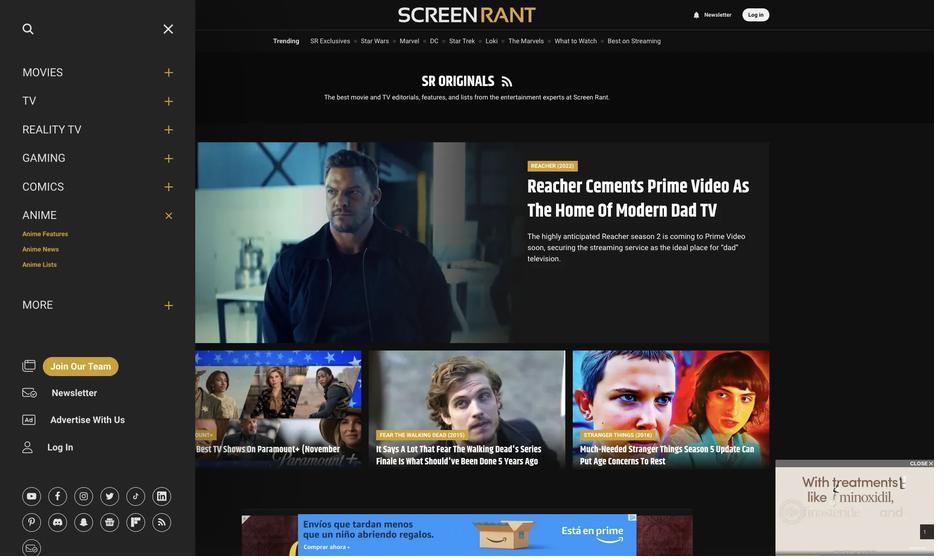 Task type: describe. For each thing, give the bounding box(es) containing it.
star trek
[[449, 37, 475, 45]]

dc
[[430, 37, 439, 45]]

to inside the highly anticipated reacher season 2 is coming to prime video soon, securing the streaming service as the ideal place for "dad" television.
[[697, 232, 703, 241]]

from
[[474, 93, 488, 101]]

is
[[399, 455, 404, 469]]

video player region
[[776, 467, 934, 556]]

1 horizontal spatial paramount+
[[257, 443, 300, 457]]

tv inside 'reacher (2022) reacher cements prime video as the home of modern dad tv'
[[700, 197, 717, 225]]

1 vertical spatial newsletter
[[52, 387, 97, 398]]

advertisement:
[[834, 549, 865, 555]]

needed
[[601, 443, 627, 457]]

tv link
[[22, 94, 157, 108]]

service
[[625, 243, 649, 252]]

rest
[[650, 455, 665, 469]]

streaming
[[631, 37, 661, 45]]

loki
[[486, 37, 498, 45]]

season
[[631, 232, 655, 241]]

the highly anticipated reacher season 2 is coming to prime video soon, securing the streaming service as the ideal place for "dad" television.
[[528, 232, 745, 263]]

star trek link
[[449, 37, 475, 45]]

the inside sr originals the best movie and tv editorials, features, and lists from the entertainment experts at screen rant.
[[324, 93, 335, 101]]

on
[[622, 37, 630, 45]]

sr exclusives
[[310, 37, 350, 45]]

join our team
[[50, 361, 111, 372]]

watch
[[579, 37, 597, 45]]

sr for exclusives
[[310, 37, 318, 45]]

sr for originals
[[422, 70, 436, 93]]

the inside paramount+ the 30 best tv shows on paramount+ (november 2023)
[[172, 443, 184, 457]]

join our team link
[[43, 357, 119, 376]]

what inside fear the walking dead (2015) it says a lot that fear the walking dead's series finale is what should've been done 5 years ago
[[406, 455, 423, 469]]

0 horizontal spatial walking
[[407, 432, 431, 438]]

reacher inside the highly anticipated reacher season 2 is coming to prime video soon, securing the streaming service as the ideal place for "dad" television.
[[602, 232, 629, 241]]

season
[[684, 443, 709, 457]]

best on streaming
[[608, 37, 661, 45]]

reacher cements prime video as the home of modern dad tv link
[[528, 173, 749, 225]]

cements
[[586, 173, 644, 201]]

log in link
[[40, 438, 81, 458]]

1 horizontal spatial stranger
[[629, 443, 658, 457]]

anime link
[[22, 209, 157, 223]]

is
[[663, 232, 668, 241]]

been
[[461, 455, 478, 469]]

close
[[910, 461, 928, 466]]

star wars link
[[361, 37, 389, 45]]

0 vertical spatial best
[[608, 37, 621, 45]]

0 vertical spatial fear
[[380, 432, 393, 438]]

2023)
[[172, 455, 192, 469]]

comics link
[[22, 180, 157, 194]]

loki link
[[486, 37, 498, 45]]

originals
[[438, 70, 495, 93]]

anime for anime news
[[22, 245, 41, 253]]

comics
[[22, 180, 64, 193]]

as
[[733, 173, 749, 201]]

series
[[520, 443, 541, 457]]

the down (2015)
[[453, 443, 465, 457]]

paramount+ link
[[172, 430, 217, 440]]

join
[[50, 361, 68, 372]]

0 horizontal spatial things
[[614, 432, 634, 438]]

a
[[401, 443, 405, 457]]

tv inside paramount+ the 30 best tv shows on paramount+ (november 2023)
[[213, 443, 221, 457]]

movies
[[22, 66, 63, 79]]

fear the walking dead (2015) it says a lot that fear the walking dead's series finale is what should've been done 5 years ago
[[376, 432, 541, 469]]

close ✕ button
[[776, 460, 934, 467]]

it
[[376, 443, 381, 457]]

0 vertical spatial reacher
[[531, 163, 556, 169]]

the marvels
[[508, 37, 544, 45]]

2
[[657, 232, 661, 241]]

1 horizontal spatial things
[[660, 443, 683, 457]]

stranger things (2016) much-needed stranger things season 5 update can put age concerns to rest
[[580, 432, 754, 469]]

done
[[480, 455, 497, 469]]

streaming
[[590, 243, 623, 252]]

lists
[[461, 93, 473, 101]]

what to watch link
[[555, 37, 597, 45]]

much-needed stranger things season 5 update can put age concerns to rest link
[[580, 443, 762, 469]]

fear the walking dead (2015) link
[[376, 430, 468, 440]]

1 horizontal spatial in
[[759, 12, 764, 18]]

advertise with us link
[[43, 411, 132, 430]]

advertisement: 0:10
[[834, 549, 876, 555]]

0 vertical spatial log
[[748, 12, 758, 18]]

0 horizontal spatial stranger
[[584, 432, 613, 438]]

1 horizontal spatial newsletter link
[[692, 12, 732, 18]]

(2022)
[[557, 163, 574, 169]]

on
[[247, 443, 256, 457]]

anime for anime
[[22, 209, 57, 222]]

movies link
[[22, 66, 157, 80]]

reality tv link
[[22, 123, 157, 137]]

prime inside the highly anticipated reacher season 2 is coming to prime video soon, securing the streaming service as the ideal place for "dad" television.
[[705, 232, 725, 241]]

lists
[[43, 261, 57, 268]]

marvels
[[521, 37, 544, 45]]

dead's
[[495, 443, 519, 457]]

5 inside fear the walking dead (2015) it says a lot that fear the walking dead's series finale is what should've been done 5 years ago
[[498, 455, 502, 469]]

television.
[[528, 254, 561, 263]]

best
[[337, 93, 349, 101]]

put
[[580, 455, 592, 469]]

star wars
[[361, 37, 389, 45]]

years
[[504, 455, 523, 469]]

30
[[186, 443, 194, 457]]

rant.
[[595, 93, 610, 101]]

finale
[[376, 455, 397, 469]]

1 horizontal spatial newsletter
[[704, 12, 732, 18]]

coming
[[670, 232, 695, 241]]

place
[[690, 243, 708, 252]]

the up 'a'
[[395, 432, 405, 438]]

it says a lot that fear the walking dead's series finale is what should've been done 5 years ago link
[[376, 443, 558, 469]]

anime for anime lists
[[22, 261, 41, 268]]

reacher (2022) link
[[528, 161, 578, 172]]

0:10
[[866, 549, 876, 555]]



Task type: vqa. For each thing, say whether or not it's contained in the screenshot.


Task type: locate. For each thing, give the bounding box(es) containing it.
to up place on the top of the page
[[697, 232, 703, 241]]

entertainment
[[501, 93, 541, 101]]

sr left exclusives on the left top of page
[[310, 37, 318, 45]]

1 star from the left
[[361, 37, 373, 45]]

1 horizontal spatial fear
[[436, 443, 451, 457]]

more
[[22, 299, 53, 312]]

paramount+ shows - lawmen bass reeves, good fight, special ops lioness, frasier, tulsa king, 1883 image
[[165, 351, 361, 476]]

1 vertical spatial video
[[726, 232, 745, 241]]

star for star trek
[[449, 37, 461, 45]]

5 left the update
[[710, 443, 714, 457]]

modern
[[616, 197, 668, 225]]

anime up anime news
[[22, 230, 41, 237]]

the left marvels
[[508, 37, 519, 45]]

best on streaming link
[[608, 37, 661, 45]]

lot
[[407, 443, 418, 457]]

what
[[555, 37, 570, 45], [406, 455, 423, 469]]

reacher left (2022)
[[531, 163, 556, 169]]

paramount+ the 30 best tv shows on paramount+ (november 2023)
[[172, 432, 340, 469]]

3 anime from the top
[[22, 245, 41, 253]]

anime lists
[[22, 261, 57, 268]]

trek
[[462, 37, 475, 45]]

that
[[420, 443, 435, 457]]

0 horizontal spatial and
[[370, 93, 381, 101]]

1 horizontal spatial sr
[[422, 70, 436, 93]]

should've
[[425, 455, 459, 469]]

newsletter
[[704, 12, 732, 18], [52, 387, 97, 398]]

and right movie
[[370, 93, 381, 101]]

tv left shows
[[213, 443, 221, 457]]

marvel link
[[400, 37, 419, 45]]

4 anime from the top
[[22, 261, 41, 268]]

2 anime from the top
[[22, 230, 41, 237]]

0 vertical spatial sr
[[310, 37, 318, 45]]

"dad"
[[721, 243, 738, 252]]

best right 30
[[196, 443, 211, 457]]

sr
[[310, 37, 318, 45], [422, 70, 436, 93]]

advertise with us
[[50, 414, 125, 425]]

movie
[[351, 93, 368, 101]]

1 horizontal spatial walking
[[467, 443, 494, 457]]

anime features link
[[22, 230, 173, 238]]

2 vertical spatial reacher
[[602, 232, 629, 241]]

anime up anime lists
[[22, 245, 41, 253]]

sr inside sr originals the best movie and tv editorials, features, and lists from the entertainment experts at screen rant.
[[422, 70, 436, 93]]

star
[[361, 37, 373, 45], [449, 37, 461, 45]]

0 vertical spatial paramount+
[[176, 432, 213, 438]]

says
[[383, 443, 399, 457]]

the right from
[[490, 93, 499, 101]]

5
[[710, 443, 714, 457], [498, 455, 502, 469]]

sr exclusives link
[[310, 37, 350, 45]]

walking
[[407, 432, 431, 438], [467, 443, 494, 457]]

paramount+ up 30
[[176, 432, 213, 438]]

screen
[[573, 93, 593, 101]]

(2016)
[[635, 432, 652, 438]]

fear up says
[[380, 432, 393, 438]]

much-
[[580, 443, 601, 457]]

1 horizontal spatial and
[[448, 93, 459, 101]]

1 horizontal spatial the
[[577, 243, 588, 252]]

0 vertical spatial walking
[[407, 432, 431, 438]]

paramount+ right the on
[[257, 443, 300, 457]]

1 vertical spatial best
[[196, 443, 211, 457]]

walking left dead's
[[467, 443, 494, 457]]

reality
[[22, 123, 65, 136]]

anime lists link
[[22, 261, 173, 269]]

2 horizontal spatial the
[[660, 243, 671, 252]]

0 horizontal spatial fear
[[380, 432, 393, 438]]

soon,
[[528, 243, 545, 252]]

1 vertical spatial log
[[47, 442, 63, 453]]

star left wars
[[361, 37, 373, 45]]

2 star from the left
[[449, 37, 461, 45]]

1 vertical spatial things
[[660, 443, 683, 457]]

walking up lot
[[407, 432, 431, 438]]

home
[[555, 197, 594, 225]]

1 vertical spatial prime
[[705, 232, 725, 241]]

stranger up much-
[[584, 432, 613, 438]]

1 and from the left
[[370, 93, 381, 101]]

the left best
[[324, 93, 335, 101]]

the up "highly"
[[528, 197, 552, 225]]

stranger down (2016)
[[629, 443, 658, 457]]

1 horizontal spatial star
[[449, 37, 461, 45]]

sr originals the best movie and tv editorials, features, and lists from the entertainment experts at screen rant.
[[324, 70, 610, 101]]

us
[[114, 414, 125, 425]]

0 vertical spatial in
[[759, 12, 764, 18]]

shows
[[223, 443, 245, 457]]

0 horizontal spatial the
[[490, 93, 499, 101]]

tv down movies
[[22, 94, 36, 107]]

1 vertical spatial reacher
[[528, 173, 582, 201]]

in
[[759, 12, 764, 18], [65, 442, 73, 453]]

1 horizontal spatial best
[[608, 37, 621, 45]]

0 vertical spatial log in
[[748, 12, 764, 18]]

to
[[641, 455, 649, 469]]

things up needed
[[614, 432, 634, 438]]

anime up anime features
[[22, 209, 57, 222]]

features,
[[422, 93, 447, 101]]

wars
[[374, 37, 389, 45]]

1 horizontal spatial 5
[[710, 443, 714, 457]]

best
[[608, 37, 621, 45], [196, 443, 211, 457]]

update
[[716, 443, 740, 457]]

team
[[88, 361, 111, 372]]

1 vertical spatial newsletter link
[[44, 383, 105, 403]]

0 vertical spatial video
[[691, 173, 730, 201]]

the right as
[[660, 243, 671, 252]]

0 vertical spatial stranger
[[584, 432, 613, 438]]

✕
[[929, 461, 933, 466]]

0 horizontal spatial best
[[196, 443, 211, 457]]

1 horizontal spatial what
[[555, 37, 570, 45]]

0 vertical spatial newsletter
[[704, 12, 732, 18]]

reacher up streaming
[[602, 232, 629, 241]]

video left as
[[691, 173, 730, 201]]

star left trek
[[449, 37, 461, 45]]

dad
[[671, 197, 697, 225]]

tv
[[382, 93, 390, 101], [22, 94, 36, 107], [68, 123, 82, 136], [700, 197, 717, 225], [213, 443, 221, 457]]

video up the "dad"
[[726, 232, 745, 241]]

1 vertical spatial to
[[697, 232, 703, 241]]

our
[[71, 361, 86, 372]]

eleven and mike from stranger things image
[[573, 351, 769, 476]]

1 vertical spatial fear
[[436, 443, 451, 457]]

1 horizontal spatial to
[[697, 232, 703, 241]]

0 vertical spatial things
[[614, 432, 634, 438]]

troy looking at charlie in fear the walking dead season 8 episode 8 image
[[369, 351, 565, 476]]

best inside paramount+ the 30 best tv shows on paramount+ (november 2023)
[[196, 443, 211, 457]]

1 vertical spatial in
[[65, 442, 73, 453]]

stranger things (2016) link
[[580, 430, 656, 440]]

1 vertical spatial walking
[[467, 443, 494, 457]]

fear
[[380, 432, 393, 438], [436, 443, 451, 457]]

1 vertical spatial sr
[[422, 70, 436, 93]]

prime inside 'reacher (2022) reacher cements prime video as the home of modern dad tv'
[[647, 173, 688, 201]]

the inside the highly anticipated reacher season 2 is coming to prime video soon, securing the streaming service as the ideal place for "dad" television.
[[528, 232, 540, 241]]

0 horizontal spatial to
[[571, 37, 577, 45]]

dc link
[[430, 37, 439, 45]]

ago
[[525, 455, 538, 469]]

anime for anime features
[[22, 230, 41, 237]]

0 horizontal spatial in
[[65, 442, 73, 453]]

at
[[566, 93, 572, 101]]

reacher down reacher (2022) link
[[528, 173, 582, 201]]

sr up "features,"
[[422, 70, 436, 93]]

tv left editorials,
[[382, 93, 390, 101]]

age
[[594, 455, 606, 469]]

marvel
[[400, 37, 419, 45]]

advertisement region
[[298, 514, 636, 556]]

video inside 'reacher (2022) reacher cements prime video as the home of modern dad tv'
[[691, 173, 730, 201]]

1 anime from the top
[[22, 209, 57, 222]]

the up soon,
[[528, 232, 540, 241]]

tv right dad
[[700, 197, 717, 225]]

1 vertical spatial stranger
[[629, 443, 658, 457]]

log in
[[748, 12, 764, 18], [47, 442, 73, 453]]

jack reacher standing tall while captured in reacher season 2 image
[[165, 142, 528, 343]]

and left lists
[[448, 93, 459, 101]]

0 horizontal spatial star
[[361, 37, 373, 45]]

0 vertical spatial newsletter link
[[692, 12, 732, 18]]

tv right 'reality'
[[68, 123, 82, 136]]

0 horizontal spatial paramount+
[[176, 432, 213, 438]]

1 horizontal spatial log in
[[748, 12, 764, 18]]

1
[[923, 529, 926, 535]]

2 and from the left
[[448, 93, 459, 101]]

1 vertical spatial log in
[[47, 442, 73, 453]]

reacher
[[531, 163, 556, 169], [528, 173, 582, 201], [602, 232, 629, 241]]

dead
[[432, 432, 447, 438]]

of
[[598, 197, 612, 225]]

anime down anime news
[[22, 261, 41, 268]]

0 horizontal spatial newsletter
[[52, 387, 97, 398]]

close ✕
[[910, 461, 933, 466]]

0 horizontal spatial what
[[406, 455, 423, 469]]

the down anticipated
[[577, 243, 588, 252]]

reacher (2022) reacher cements prime video as the home of modern dad tv
[[528, 163, 749, 225]]

0 horizontal spatial log in
[[47, 442, 73, 453]]

editorials,
[[392, 93, 420, 101]]

what left watch
[[555, 37, 570, 45]]

5 inside stranger things (2016) much-needed stranger things season 5 update can put age concerns to rest
[[710, 443, 714, 457]]

the
[[508, 37, 519, 45], [324, 93, 335, 101], [528, 197, 552, 225], [528, 232, 540, 241], [395, 432, 405, 438], [172, 443, 184, 457], [453, 443, 465, 457]]

stranger
[[584, 432, 613, 438], [629, 443, 658, 457]]

0 horizontal spatial newsletter link
[[44, 383, 105, 403]]

0 vertical spatial to
[[571, 37, 577, 45]]

0 horizontal spatial sr
[[310, 37, 318, 45]]

0 vertical spatial what
[[555, 37, 570, 45]]

screenrant logo image
[[399, 7, 536, 22]]

the left 30
[[172, 443, 184, 457]]

fear down the dead
[[436, 443, 451, 457]]

5 right done
[[498, 455, 502, 469]]

the inside 'reacher (2022) reacher cements prime video as the home of modern dad tv'
[[528, 197, 552, 225]]

(2015)
[[448, 432, 465, 438]]

0 horizontal spatial log
[[47, 442, 63, 453]]

things
[[614, 432, 634, 438], [660, 443, 683, 457]]

anime
[[22, 209, 57, 222], [22, 230, 41, 237], [22, 245, 41, 253], [22, 261, 41, 268]]

to left watch
[[571, 37, 577, 45]]

anime features
[[22, 230, 68, 237]]

video inside the highly anticipated reacher season 2 is coming to prime video soon, securing the streaming service as the ideal place for "dad" television.
[[726, 232, 745, 241]]

the inside sr originals the best movie and tv editorials, features, and lists from the entertainment experts at screen rant.
[[490, 93, 499, 101]]

trending
[[273, 37, 299, 45]]

what right "is" in the bottom left of the page
[[406, 455, 423, 469]]

0 horizontal spatial 5
[[498, 455, 502, 469]]

0 vertical spatial prime
[[647, 173, 688, 201]]

star for star wars
[[361, 37, 373, 45]]

0 horizontal spatial prime
[[647, 173, 688, 201]]

1 vertical spatial paramount+
[[257, 443, 300, 457]]

1 vertical spatial what
[[406, 455, 423, 469]]

1 horizontal spatial log
[[748, 12, 758, 18]]

things left season at the right of page
[[660, 443, 683, 457]]

tv inside sr originals the best movie and tv editorials, features, and lists from the entertainment experts at screen rant.
[[382, 93, 390, 101]]

to
[[571, 37, 577, 45], [697, 232, 703, 241]]

gaming link
[[22, 152, 157, 166]]

1 horizontal spatial prime
[[705, 232, 725, 241]]

best left on
[[608, 37, 621, 45]]



